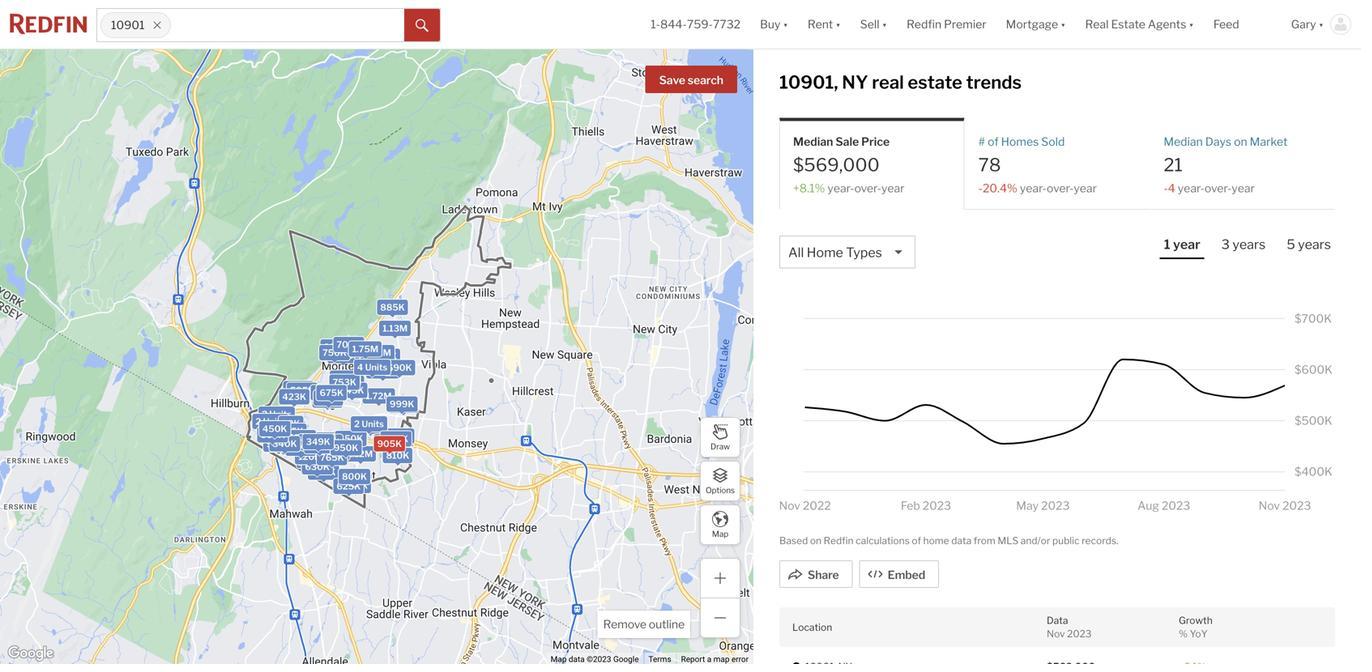 Task type: describe. For each thing, give the bounding box(es) containing it.
sell
[[860, 17, 880, 31]]

draw button
[[700, 417, 741, 458]]

estate
[[908, 71, 963, 93]]

gary ▾
[[1291, 17, 1324, 31]]

420k
[[285, 442, 309, 453]]

%
[[1179, 629, 1188, 640]]

year- inside median sale price $569,000 +8.1% year-over-year
[[828, 181, 855, 195]]

1.54m
[[369, 366, 396, 376]]

275k
[[302, 447, 326, 458]]

839k
[[324, 342, 348, 353]]

3 for 3 units
[[303, 437, 308, 447]]

rent ▾ button
[[798, 0, 851, 49]]

based
[[780, 535, 808, 547]]

redfin inside redfin premier button
[[907, 17, 942, 31]]

real estate agents ▾ link
[[1085, 0, 1194, 49]]

years for 5 years
[[1298, 237, 1331, 253]]

search
[[688, 73, 724, 87]]

+8.1%
[[793, 181, 825, 195]]

redfin premier button
[[897, 0, 996, 49]]

320k
[[301, 452, 325, 462]]

▾ for rent ▾
[[836, 17, 841, 31]]

4 inside map region
[[357, 362, 363, 373]]

1 horizontal spatial 450k
[[358, 421, 383, 432]]

from
[[974, 535, 996, 547]]

3 years
[[1222, 237, 1266, 253]]

▾ for buy ▾
[[783, 17, 788, 31]]

price
[[862, 135, 890, 149]]

5 years button
[[1283, 236, 1335, 258]]

753k
[[333, 377, 356, 388]]

520k
[[278, 423, 302, 434]]

options button
[[700, 461, 741, 502]]

based on redfin calculations of home data from mls and/or public records.
[[780, 535, 1119, 547]]

1-844-759-7732
[[651, 17, 741, 31]]

all home types
[[788, 245, 882, 261]]

remove 10901 image
[[152, 20, 162, 30]]

750k
[[323, 348, 347, 358]]

rent ▾
[[808, 17, 841, 31]]

year inside the median days on market 21 -4 year-over-year
[[1232, 181, 1255, 195]]

nov
[[1047, 629, 1065, 640]]

1 horizontal spatial 475k
[[316, 437, 340, 448]]

types
[[846, 245, 882, 261]]

year inside button
[[1173, 237, 1201, 253]]

sell ▾ button
[[860, 0, 887, 49]]

location
[[793, 622, 832, 634]]

1.10m
[[331, 350, 356, 361]]

1 vertical spatial redfin
[[824, 535, 854, 547]]

▾ for mortgage ▾
[[1061, 17, 1066, 31]]

premier
[[944, 17, 987, 31]]

public
[[1053, 535, 1080, 547]]

139k
[[300, 455, 323, 466]]

328k
[[311, 437, 335, 447]]

year- for 78
[[1020, 181, 1047, 195]]

1 horizontal spatial 700k
[[337, 340, 361, 350]]

140k
[[315, 451, 339, 462]]

0 horizontal spatial 650k
[[338, 433, 363, 444]]

▾ inside dropdown button
[[1189, 17, 1194, 31]]

sold
[[1042, 135, 1065, 149]]

523k
[[316, 395, 340, 406]]

0 vertical spatial 425k
[[279, 426, 304, 437]]

feed
[[1214, 17, 1240, 31]]

submit search image
[[416, 19, 429, 32]]

embed
[[888, 569, 925, 582]]

690k
[[387, 363, 412, 373]]

buy ▾ button
[[760, 0, 788, 49]]

0 horizontal spatial 475k
[[275, 431, 299, 442]]

83k
[[282, 418, 300, 429]]

580k
[[327, 438, 352, 448]]

4 units
[[357, 362, 388, 373]]

year inside median sale price $569,000 +8.1% year-over-year
[[882, 181, 905, 195]]

715k
[[275, 430, 297, 441]]

on inside the median days on market 21 -4 year-over-year
[[1234, 135, 1248, 149]]

130k
[[316, 446, 339, 457]]

home
[[923, 535, 949, 547]]

356k
[[310, 447, 334, 457]]

3 years button
[[1218, 236, 1270, 258]]

640k
[[335, 434, 360, 444]]

rent
[[808, 17, 833, 31]]

save search button
[[645, 66, 737, 93]]

buy
[[760, 17, 781, 31]]

795k
[[323, 447, 347, 458]]

255k
[[310, 447, 334, 457]]

120k
[[298, 452, 321, 462]]

mortgage ▾
[[1006, 17, 1066, 31]]

1 horizontal spatial 650k
[[384, 434, 408, 445]]

430k
[[372, 351, 397, 362]]

agents
[[1148, 17, 1187, 31]]

844-
[[660, 17, 687, 31]]

349k
[[306, 437, 330, 447]]

real estate agents ▾
[[1085, 17, 1194, 31]]

mls
[[998, 535, 1019, 547]]

245k
[[301, 452, 325, 463]]

999k
[[390, 399, 414, 410]]

1 year
[[1164, 237, 1201, 253]]

sell ▾
[[860, 17, 887, 31]]

1 year button
[[1160, 236, 1205, 259]]

real
[[872, 71, 904, 93]]

2.42m
[[364, 347, 391, 358]]

800k
[[342, 472, 367, 482]]

835k
[[372, 352, 396, 362]]

over- for 78
[[1047, 181, 1074, 195]]

563k
[[286, 384, 311, 394]]



Task type: vqa. For each thing, say whether or not it's contained in the screenshot.


Task type: locate. For each thing, give the bounding box(es) containing it.
mortgage ▾ button
[[996, 0, 1076, 49]]

4 down 21
[[1168, 181, 1176, 195]]

homes
[[1001, 135, 1039, 149]]

650k
[[338, 433, 363, 444], [384, 434, 408, 445]]

765k
[[320, 453, 344, 463]]

2 - from the left
[[1164, 181, 1168, 195]]

over- down $569,000
[[855, 181, 882, 195]]

$569,000
[[793, 154, 880, 176]]

▾ right gary
[[1319, 17, 1324, 31]]

share
[[808, 569, 839, 582]]

0 horizontal spatial 700k
[[311, 467, 336, 478]]

over- inside median sale price $569,000 +8.1% year-over-year
[[855, 181, 882, 195]]

real estate agents ▾ button
[[1076, 0, 1204, 49]]

ny
[[842, 71, 868, 93]]

#
[[979, 135, 985, 149]]

data nov 2023
[[1047, 615, 1092, 640]]

650k up 810k
[[384, 434, 408, 445]]

median inside the median days on market 21 -4 year-over-year
[[1164, 135, 1203, 149]]

1 over- from the left
[[855, 181, 882, 195]]

rent ▾ button
[[808, 0, 841, 49]]

450k up 801k
[[358, 421, 383, 432]]

0 vertical spatial redfin
[[907, 17, 942, 31]]

- for 78
[[979, 181, 983, 195]]

redfin premier
[[907, 17, 987, 31]]

None search field
[[171, 9, 404, 41]]

2 years from the left
[[1298, 237, 1331, 253]]

year- down 21
[[1178, 181, 1205, 195]]

▾ for gary ▾
[[1319, 17, 1324, 31]]

redfin left the 'premier'
[[907, 17, 942, 31]]

1 horizontal spatial 4
[[1168, 181, 1176, 195]]

google image
[[4, 643, 58, 664]]

0 horizontal spatial 3
[[303, 437, 308, 447]]

1 year- from the left
[[828, 181, 855, 195]]

of right #
[[988, 135, 999, 149]]

955k
[[336, 378, 361, 388]]

records.
[[1082, 535, 1119, 547]]

0 vertical spatial on
[[1234, 135, 1248, 149]]

▾ for sell ▾
[[882, 17, 887, 31]]

over- inside the median days on market 21 -4 year-over-year
[[1205, 181, 1232, 195]]

1 median from the left
[[793, 135, 833, 149]]

837k
[[333, 373, 357, 384]]

4
[[1168, 181, 1176, 195], [357, 362, 363, 373]]

▾ right buy
[[783, 17, 788, 31]]

595k
[[290, 385, 315, 396]]

700k down 775k
[[311, 467, 336, 478]]

0 horizontal spatial on
[[810, 535, 822, 547]]

real
[[1085, 17, 1109, 31]]

1 horizontal spatial year-
[[1020, 181, 1047, 195]]

on right days
[[1234, 135, 1248, 149]]

1-
[[651, 17, 660, 31]]

years left 5
[[1233, 237, 1266, 253]]

21
[[1164, 154, 1183, 176]]

1.13m
[[383, 323, 408, 334]]

425k down 550k
[[289, 443, 313, 454]]

buy ▾
[[760, 17, 788, 31]]

2
[[262, 409, 268, 420], [256, 417, 261, 427], [354, 419, 360, 429], [302, 437, 308, 447], [305, 440, 311, 451], [305, 445, 311, 455], [306, 446, 311, 456]]

on right based at the bottom right of page
[[810, 535, 822, 547]]

- down 21
[[1164, 181, 1168, 195]]

# of homes sold 78 -20.4% year-over-year
[[979, 135, 1097, 195]]

0 horizontal spatial -
[[979, 181, 983, 195]]

1 - from the left
[[979, 181, 983, 195]]

2 horizontal spatial year-
[[1178, 181, 1205, 195]]

- for 21
[[1164, 181, 1168, 195]]

median up 21
[[1164, 135, 1203, 149]]

610k
[[317, 393, 340, 403]]

year inside # of homes sold 78 -20.4% year-over-year
[[1074, 181, 1097, 195]]

1 horizontal spatial median
[[1164, 135, 1203, 149]]

save
[[659, 73, 686, 87]]

700k up 1.10m
[[337, 340, 361, 350]]

▾ right rent
[[836, 17, 841, 31]]

data
[[952, 535, 972, 547]]

year- for 21
[[1178, 181, 1205, 195]]

1 horizontal spatial on
[[1234, 135, 1248, 149]]

78
[[979, 154, 1001, 176]]

remove outline
[[603, 618, 685, 632]]

0 horizontal spatial over-
[[855, 181, 882, 195]]

outline
[[649, 618, 685, 632]]

1 horizontal spatial years
[[1298, 237, 1331, 253]]

3 year- from the left
[[1178, 181, 1205, 195]]

0 vertical spatial 3
[[1222, 237, 1230, 253]]

1 vertical spatial on
[[810, 535, 822, 547]]

3 inside map region
[[303, 437, 308, 447]]

units
[[365, 362, 388, 373], [269, 409, 292, 420], [263, 417, 285, 427], [362, 419, 384, 429], [310, 437, 333, 447], [309, 437, 332, 447], [313, 440, 335, 451], [313, 445, 335, 455], [313, 446, 336, 456]]

425k up 340k
[[279, 426, 304, 437]]

0 horizontal spatial years
[[1233, 237, 1266, 253]]

over- for 21
[[1205, 181, 1232, 195]]

share button
[[780, 561, 853, 588]]

575k
[[314, 388, 338, 398]]

median for 21
[[1164, 135, 1203, 149]]

6 ▾ from the left
[[1319, 17, 1324, 31]]

estate
[[1111, 17, 1146, 31]]

map button
[[700, 505, 741, 545]]

years right 5
[[1298, 237, 1331, 253]]

650k up 1.12m
[[338, 433, 363, 444]]

3 ▾ from the left
[[882, 17, 887, 31]]

5 ▾ from the left
[[1189, 17, 1194, 31]]

4 down 1.75m at the bottom left of page
[[357, 362, 363, 373]]

mortgage
[[1006, 17, 1058, 31]]

335k
[[311, 435, 335, 446]]

- inside the median days on market 21 -4 year-over-year
[[1164, 181, 1168, 195]]

buy ▾ button
[[750, 0, 798, 49]]

0 horizontal spatial 4
[[357, 362, 363, 373]]

▾ right 'agents'
[[1189, 17, 1194, 31]]

1 horizontal spatial of
[[988, 135, 999, 149]]

map region
[[0, 25, 828, 664]]

0 horizontal spatial 450k
[[262, 424, 287, 434]]

▾ right the sell
[[882, 17, 887, 31]]

2 horizontal spatial over-
[[1205, 181, 1232, 195]]

year- down $569,000
[[828, 181, 855, 195]]

1 vertical spatial 3
[[303, 437, 308, 447]]

3 for 3 years
[[1222, 237, 1230, 253]]

10901, ny real estate trends
[[780, 71, 1022, 93]]

- inside # of homes sold 78 -20.4% year-over-year
[[979, 181, 983, 195]]

4 inside the median days on market 21 -4 year-over-year
[[1168, 181, 1176, 195]]

data
[[1047, 615, 1068, 627]]

1 horizontal spatial 3
[[1222, 237, 1230, 253]]

675k
[[320, 388, 344, 398], [320, 388, 344, 398]]

sale
[[836, 135, 859, 149]]

4 ▾ from the left
[[1061, 17, 1066, 31]]

year- inside # of homes sold 78 -20.4% year-over-year
[[1020, 181, 1047, 195]]

sell ▾ button
[[851, 0, 897, 49]]

1-844-759-7732 link
[[651, 17, 741, 31]]

year
[[882, 181, 905, 195], [1074, 181, 1097, 195], [1232, 181, 1255, 195], [1173, 237, 1201, 253]]

700k
[[337, 340, 361, 350], [311, 467, 336, 478]]

growth
[[1179, 615, 1213, 627]]

remove
[[603, 618, 647, 632]]

525k
[[267, 439, 291, 450]]

map
[[712, 529, 729, 539]]

year- inside the median days on market 21 -4 year-over-year
[[1178, 181, 1205, 195]]

over- down days
[[1205, 181, 1232, 195]]

draw
[[711, 442, 730, 452]]

median inside median sale price $569,000 +8.1% year-over-year
[[793, 135, 833, 149]]

0 vertical spatial 4
[[1168, 181, 1176, 195]]

of left home on the right bottom
[[912, 535, 921, 547]]

2 ▾ from the left
[[836, 17, 841, 31]]

over- inside # of homes sold 78 -20.4% year-over-year
[[1047, 181, 1074, 195]]

3 inside 3 years button
[[1222, 237, 1230, 253]]

1.72m
[[366, 391, 392, 402]]

0 horizontal spatial year-
[[828, 181, 855, 195]]

625k
[[337, 481, 361, 492]]

1
[[1164, 237, 1171, 253]]

10901,
[[780, 71, 838, 93]]

- down 78
[[979, 181, 983, 195]]

3 over- from the left
[[1205, 181, 1232, 195]]

0 vertical spatial of
[[988, 135, 999, 149]]

of inside # of homes sold 78 -20.4% year-over-year
[[988, 135, 999, 149]]

redfin up share
[[824, 535, 854, 547]]

1 horizontal spatial -
[[1164, 181, 1168, 195]]

630k
[[305, 462, 330, 473]]

305k
[[308, 441, 332, 451], [307, 441, 332, 451]]

3
[[1222, 237, 1230, 253], [303, 437, 308, 447]]

0 horizontal spatial of
[[912, 535, 921, 547]]

embed button
[[859, 561, 939, 588]]

0 vertical spatial 700k
[[337, 340, 361, 350]]

975k
[[391, 400, 415, 411]]

on
[[1234, 135, 1248, 149], [810, 535, 822, 547]]

1 horizontal spatial over-
[[1047, 181, 1074, 195]]

1 years from the left
[[1233, 237, 1266, 253]]

1 horizontal spatial redfin
[[907, 17, 942, 31]]

year- right 20.4%
[[1020, 181, 1047, 195]]

years inside 3 years button
[[1233, 237, 1266, 253]]

0 horizontal spatial redfin
[[824, 535, 854, 547]]

905k
[[377, 439, 402, 449]]

mortgage ▾ button
[[1006, 0, 1066, 49]]

yoy
[[1190, 629, 1208, 640]]

1 vertical spatial 4
[[357, 362, 363, 373]]

years
[[1233, 237, 1266, 253], [1298, 237, 1331, 253]]

over- down sold
[[1047, 181, 1074, 195]]

450k up the 525k
[[262, 424, 287, 434]]

years for 3 years
[[1233, 237, 1266, 253]]

1 ▾ from the left
[[783, 17, 788, 31]]

2 over- from the left
[[1047, 181, 1074, 195]]

775k
[[313, 456, 337, 467]]

1 vertical spatial 700k
[[311, 467, 336, 478]]

1 vertical spatial of
[[912, 535, 921, 547]]

423k
[[282, 392, 306, 402]]

redfin
[[907, 17, 942, 31], [824, 535, 854, 547]]

years inside 5 years button
[[1298, 237, 1331, 253]]

1 vertical spatial 425k
[[289, 443, 313, 454]]

0 horizontal spatial median
[[793, 135, 833, 149]]

median up $569,000
[[793, 135, 833, 149]]

options
[[706, 486, 735, 495]]

▾
[[783, 17, 788, 31], [836, 17, 841, 31], [882, 17, 887, 31], [1061, 17, 1066, 31], [1189, 17, 1194, 31], [1319, 17, 1324, 31]]

median for $569,000
[[793, 135, 833, 149]]

450k
[[358, 421, 383, 432], [262, 424, 287, 434]]

340k
[[272, 439, 297, 449]]

and/or
[[1021, 535, 1051, 547]]

2 year- from the left
[[1020, 181, 1047, 195]]

7732
[[713, 17, 741, 31]]

▾ right mortgage
[[1061, 17, 1066, 31]]

2 median from the left
[[1164, 135, 1203, 149]]



